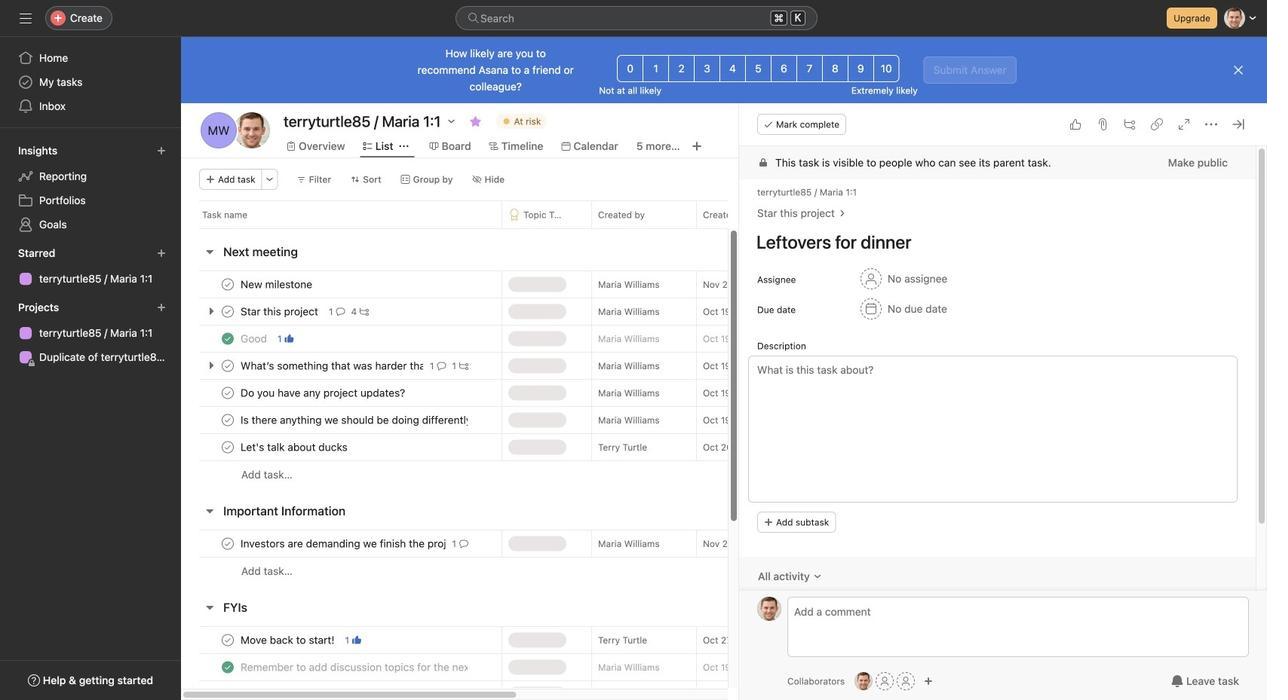Task type: locate. For each thing, give the bounding box(es) containing it.
task name text field inside is there anything we should be doing differently? cell
[[238, 413, 468, 428]]

Task name text field
[[238, 304, 323, 319], [238, 359, 424, 374], [238, 660, 468, 675], [238, 687, 468, 701]]

4 mark complete image from the top
[[219, 411, 237, 430]]

task name text field for mark complete checkbox inside the investors are demanding we finish the project soon!! cell
[[238, 537, 446, 552]]

add or remove collaborators image
[[855, 673, 873, 691], [924, 677, 933, 686]]

1 comment image inside what's something that was harder than expected? cell
[[437, 362, 446, 371]]

2 mark complete image from the top
[[219, 439, 237, 457]]

attachments: add a file to this task, leftovers for dinner image
[[1097, 118, 1109, 130]]

mark complete image inside do you have any project updates? cell
[[219, 384, 237, 402]]

1 vertical spatial collapse task list for this group image
[[204, 602, 216, 614]]

None radio
[[668, 55, 695, 82], [694, 55, 720, 82], [745, 55, 772, 82], [771, 55, 797, 82], [848, 55, 874, 82], [668, 55, 695, 82], [694, 55, 720, 82], [745, 55, 772, 82], [771, 55, 797, 82], [848, 55, 874, 82]]

2 mark complete checkbox from the top
[[219, 303, 237, 321]]

main content
[[739, 146, 1256, 665]]

task name text field inside move back to start! cell
[[238, 633, 339, 648]]

7 task name text field from the top
[[238, 633, 339, 648]]

0 horizontal spatial add or remove collaborators image
[[855, 673, 873, 691]]

1 collapse task list for this group image from the top
[[204, 246, 216, 258]]

more actions for this task image
[[1205, 118, 1217, 130]]

mark complete checkbox inside new milestone cell
[[219, 276, 237, 294]]

more actions image
[[265, 175, 274, 184]]

1 comment image left "4 subtasks" icon
[[336, 307, 345, 316]]

6 mark complete checkbox from the top
[[219, 535, 237, 553]]

task name text field for mark complete checkbox in new milestone cell
[[238, 277, 317, 292]]

1 task name text field from the top
[[238, 277, 317, 292]]

task name text field inside do you have any project updates? cell
[[238, 386, 410, 401]]

mark complete checkbox inside what's something that was harder than expected? cell
[[219, 357, 237, 375]]

1 mark complete image from the top
[[219, 276, 237, 294]]

3 completed image from the top
[[219, 686, 237, 701]]

task name text field inside star this project "cell"
[[238, 304, 323, 319]]

mark complete checkbox inside investors are demanding we finish the project soon!! cell
[[219, 535, 237, 553]]

new project or portfolio image
[[157, 303, 166, 312]]

0 vertical spatial completed image
[[219, 330, 237, 348]]

add tab image
[[691, 140, 703, 152]]

mark complete image inside is there anything we should be doing differently? cell
[[219, 411, 237, 430]]

None field
[[456, 6, 818, 30]]

mark complete image for mark complete checkbox in new milestone cell
[[219, 276, 237, 294]]

header fyis tree grid
[[181, 627, 1067, 701]]

0 vertical spatial completed checkbox
[[219, 659, 237, 677]]

mark complete image
[[219, 303, 237, 321], [219, 439, 237, 457]]

0 vertical spatial mark complete image
[[219, 303, 237, 321]]

1 comment image left 1 subtask image
[[437, 362, 446, 371]]

3 mark complete image from the top
[[219, 384, 237, 402]]

5 mark complete checkbox from the top
[[219, 411, 237, 430]]

add items to starred image
[[157, 249, 166, 258]]

4 task name text field from the top
[[238, 413, 468, 428]]

1 vertical spatial 1 comment image
[[437, 362, 446, 371]]

row
[[181, 201, 1067, 229], [199, 228, 1048, 229], [181, 271, 1067, 299], [181, 298, 1067, 326], [181, 325, 1067, 353], [181, 352, 1067, 380], [181, 379, 1067, 407], [181, 407, 1067, 434], [181, 434, 1067, 462], [181, 461, 1067, 489], [181, 530, 1067, 558], [181, 557, 1067, 585], [181, 627, 1067, 655], [181, 654, 1067, 682], [181, 681, 1067, 701]]

1 task name text field from the top
[[238, 304, 323, 319]]

mark complete image inside new milestone cell
[[219, 276, 237, 294]]

None radio
[[617, 55, 644, 82], [643, 55, 669, 82], [720, 55, 746, 82], [796, 55, 823, 82], [822, 55, 848, 82], [873, 55, 900, 82], [617, 55, 644, 82], [643, 55, 669, 82], [720, 55, 746, 82], [796, 55, 823, 82], [822, 55, 848, 82], [873, 55, 900, 82]]

mark complete image for mark complete checkbox within is there anything we should be doing differently? cell
[[219, 411, 237, 430]]

Completed checkbox
[[219, 330, 237, 348]]

good cell
[[181, 325, 502, 353]]

1 vertical spatial mark complete image
[[219, 439, 237, 457]]

option group
[[617, 55, 900, 82]]

mark complete image for mark complete checkbox within what's something that was harder than expected? cell
[[219, 357, 237, 375]]

task name text field inside good cell
[[238, 331, 272, 347]]

let's talk about ducks cell
[[181, 434, 502, 462]]

mark complete image inside the let's talk about ducks cell
[[219, 439, 237, 457]]

6 mark complete image from the top
[[219, 632, 237, 650]]

6 task name text field from the top
[[238, 537, 446, 552]]

leftovers for dinner dialog
[[739, 103, 1267, 701]]

2 task name text field from the top
[[238, 331, 272, 347]]

Task name text field
[[238, 277, 317, 292], [238, 331, 272, 347], [238, 386, 410, 401], [238, 413, 468, 428], [238, 440, 352, 455], [238, 537, 446, 552], [238, 633, 339, 648]]

mark complete checkbox inside is there anything we should be doing differently? cell
[[219, 411, 237, 430]]

completed image for second completed checkbox from the bottom
[[219, 659, 237, 677]]

Completed checkbox
[[219, 659, 237, 677], [219, 686, 237, 701]]

add subtask image
[[1124, 118, 1136, 130]]

2 vertical spatial completed image
[[219, 686, 237, 701]]

0 horizontal spatial 1 comment image
[[336, 307, 345, 316]]

mark complete checkbox for investors are demanding we finish the project soon!! cell
[[219, 535, 237, 553]]

mark complete checkbox inside star this project "cell"
[[219, 303, 237, 321]]

5 task name text field from the top
[[238, 440, 352, 455]]

2 collapse task list for this group image from the top
[[204, 602, 216, 614]]

2 completed image from the top
[[219, 659, 237, 677]]

1 mark complete image from the top
[[219, 303, 237, 321]]

1 vertical spatial completed checkbox
[[219, 686, 237, 701]]

completed image for 2nd completed checkbox from the top of the header fyis tree grid
[[219, 686, 237, 701]]

1 completed image from the top
[[219, 330, 237, 348]]

1 horizontal spatial 1 comment image
[[437, 362, 446, 371]]

starred element
[[0, 240, 181, 294]]

Mark complete checkbox
[[219, 276, 237, 294], [219, 303, 237, 321], [219, 357, 237, 375], [219, 384, 237, 402], [219, 411, 237, 430], [219, 535, 237, 553], [219, 632, 237, 650]]

collapse task list for this group image for mark complete checkbox within the move back to start! cell
[[204, 602, 216, 614]]

remember to add discussion topics for the next meeting cell down move back to start! cell at the bottom left of page
[[181, 681, 502, 701]]

all activity image
[[813, 572, 822, 582]]

task name text field inside new milestone cell
[[238, 277, 317, 292]]

remember to add discussion topics for the next meeting cell down 1 like. you liked this task image
[[181, 654, 502, 682]]

is there anything we should be doing differently? cell
[[181, 407, 502, 434]]

7 mark complete checkbox from the top
[[219, 632, 237, 650]]

1 comment image
[[459, 540, 468, 549]]

5 mark complete image from the top
[[219, 535, 237, 553]]

1 remember to add discussion topics for the next meeting cell from the top
[[181, 654, 502, 682]]

0 vertical spatial collapse task list for this group image
[[204, 246, 216, 258]]

mark complete checkbox inside do you have any project updates? cell
[[219, 384, 237, 402]]

what's something that was harder than expected? cell
[[181, 352, 502, 380]]

4 mark complete checkbox from the top
[[219, 384, 237, 402]]

creation date for remember to add discussion topics for the next meeting cell
[[696, 681, 802, 701]]

star this project cell
[[181, 298, 502, 326]]

global element
[[0, 37, 181, 127]]

1 vertical spatial completed image
[[219, 659, 237, 677]]

mark complete image for mark complete checkbox inside the investors are demanding we finish the project soon!! cell
[[219, 535, 237, 553]]

3 task name text field from the top
[[238, 386, 410, 401]]

mark complete checkbox inside move back to start! cell
[[219, 632, 237, 650]]

task name text field for mark complete option
[[238, 440, 352, 455]]

Task Name text field
[[747, 225, 1238, 259]]

completed image
[[219, 330, 237, 348], [219, 659, 237, 677], [219, 686, 237, 701]]

collapse task list for this group image
[[204, 246, 216, 258], [204, 602, 216, 614]]

main content inside leftovers for dinner 'dialog'
[[739, 146, 1256, 665]]

task name text field inside investors are demanding we finish the project soon!! cell
[[238, 537, 446, 552]]

copy task link image
[[1151, 118, 1163, 130]]

task name text field inside the let's talk about ducks cell
[[238, 440, 352, 455]]

mark complete image
[[219, 276, 237, 294], [219, 357, 237, 375], [219, 384, 237, 402], [219, 411, 237, 430], [219, 535, 237, 553], [219, 632, 237, 650]]

4 task name text field from the top
[[238, 687, 468, 701]]

1 comment image
[[336, 307, 345, 316], [437, 362, 446, 371]]

3 mark complete checkbox from the top
[[219, 357, 237, 375]]

1 mark complete checkbox from the top
[[219, 276, 237, 294]]

0 vertical spatial 1 comment image
[[336, 307, 345, 316]]

remember to add discussion topics for the next meeting cell
[[181, 654, 502, 682], [181, 681, 502, 701]]

2 task name text field from the top
[[238, 359, 424, 374]]

2 mark complete image from the top
[[219, 357, 237, 375]]



Task type: describe. For each thing, give the bounding box(es) containing it.
Search tasks, projects, and more text field
[[456, 6, 818, 30]]

mark complete image for mark complete option
[[219, 439, 237, 457]]

dismiss image
[[1232, 64, 1245, 76]]

investors are demanding we finish the project soon!! cell
[[181, 530, 502, 558]]

do you have any project updates? cell
[[181, 379, 502, 407]]

tab actions image
[[399, 142, 408, 151]]

1 subtask image
[[459, 362, 468, 371]]

new insights image
[[157, 146, 166, 155]]

2 remember to add discussion topics for the next meeting cell from the top
[[181, 681, 502, 701]]

header important information tree grid
[[181, 530, 1067, 585]]

2 completed checkbox from the top
[[219, 686, 237, 701]]

mark complete image for mark complete checkbox within the move back to start! cell
[[219, 632, 237, 650]]

move back to start! cell
[[181, 627, 502, 655]]

Mark complete checkbox
[[219, 439, 237, 457]]

0 likes. click to like this task image
[[1070, 118, 1082, 130]]

task name text field for mark complete checkbox within is there anything we should be doing differently? cell
[[238, 413, 468, 428]]

collapse task list for this group image
[[204, 505, 216, 517]]

open user profile image
[[757, 597, 781, 622]]

expand subtask list for the task star this project image
[[205, 305, 217, 318]]

mark complete image for mark complete checkbox inside the do you have any project updates? cell
[[219, 384, 237, 402]]

collapse task list for this group image for mark complete checkbox in new milestone cell
[[204, 246, 216, 258]]

expand subtask list for the task what's something that was harder than expected? image
[[205, 360, 217, 372]]

3 task name text field from the top
[[238, 660, 468, 675]]

1 comment image for 1 subtask image
[[437, 362, 446, 371]]

header next meeting tree grid
[[181, 271, 1067, 489]]

1 like. you liked this task image
[[285, 335, 294, 344]]

mark complete checkbox for is there anything we should be doing differently? cell
[[219, 411, 237, 430]]

task name text field inside what's something that was harder than expected? cell
[[238, 359, 424, 374]]

task name text field for completed option
[[238, 331, 272, 347]]

1 comment image for "4 subtasks" icon
[[336, 307, 345, 316]]

insights element
[[0, 137, 181, 240]]

task name text field for mark complete checkbox inside the do you have any project updates? cell
[[238, 386, 410, 401]]

4 subtasks image
[[360, 307, 369, 316]]

task name text field for mark complete checkbox within the move back to start! cell
[[238, 633, 339, 648]]

projects element
[[0, 294, 181, 373]]

1 completed checkbox from the top
[[219, 659, 237, 677]]

hide sidebar image
[[20, 12, 32, 24]]

mark complete checkbox for do you have any project updates? cell
[[219, 384, 237, 402]]

full screen image
[[1178, 118, 1190, 130]]

mark complete image for mark complete checkbox inside star this project "cell"
[[219, 303, 237, 321]]

completed image for completed option
[[219, 330, 237, 348]]

mark complete checkbox for new milestone cell
[[219, 276, 237, 294]]

remove from starred image
[[470, 115, 482, 127]]

mark complete checkbox for move back to start! cell at the bottom left of page
[[219, 632, 237, 650]]

new milestone cell
[[181, 271, 502, 299]]

close details image
[[1232, 118, 1245, 130]]

1 horizontal spatial add or remove collaborators image
[[924, 677, 933, 686]]

1 like. you liked this task image
[[352, 636, 361, 645]]



Task type: vqa. For each thing, say whether or not it's contained in the screenshot.
Add billing info Add
no



